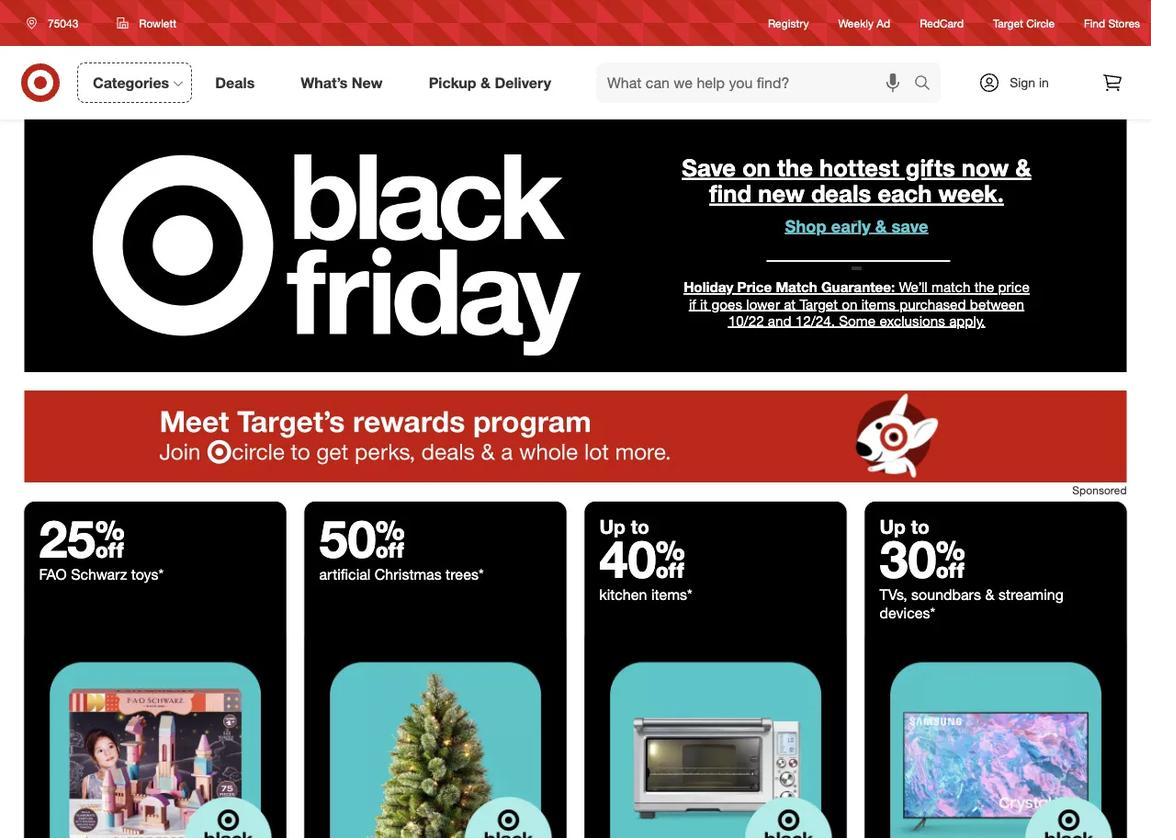 Task type: describe. For each thing, give the bounding box(es) containing it.
price
[[738, 279, 772, 296]]

find
[[1085, 16, 1106, 30]]

new
[[352, 74, 383, 92]]

the for match
[[975, 279, 995, 296]]

between
[[971, 295, 1025, 312]]

shop
[[786, 215, 827, 236]]

75043 button
[[15, 6, 98, 40]]

registry link
[[769, 15, 810, 31]]

price
[[999, 279, 1030, 296]]

categories link
[[77, 63, 192, 103]]

up for 30
[[880, 515, 906, 538]]

tvs,
[[880, 586, 908, 604]]

to for 30
[[912, 515, 930, 538]]

50 artificial christmas trees*
[[319, 508, 484, 583]]

sign in link
[[963, 63, 1078, 103]]

search button
[[906, 63, 951, 107]]

week.
[[939, 179, 1005, 208]]

each
[[878, 179, 933, 208]]

early
[[832, 215, 871, 236]]

fao
[[39, 565, 67, 583]]

up to for 30
[[880, 515, 930, 538]]

trees*
[[446, 565, 484, 583]]

if
[[689, 295, 697, 312]]

& right pickup
[[481, 74, 491, 92]]

75043
[[48, 16, 78, 30]]

ad
[[877, 16, 891, 30]]

the for on
[[778, 154, 813, 182]]

kitchen items*
[[600, 586, 693, 604]]

40
[[600, 528, 686, 590]]

target circle link
[[994, 15, 1056, 31]]

save
[[682, 154, 736, 182]]

some
[[840, 312, 876, 329]]

deals
[[812, 179, 872, 208]]

hottest
[[820, 154, 900, 182]]

registry
[[769, 16, 810, 30]]

rowlett
[[139, 16, 177, 30]]

& left save
[[876, 215, 888, 236]]

new
[[759, 179, 805, 208]]

target black friday image for kitchen items*
[[585, 637, 847, 838]]

purchased
[[900, 295, 967, 312]]

on inside save on the hottest gifts now & find new deals each week.
[[743, 154, 771, 182]]

what's new
[[301, 74, 383, 92]]

target black friday image for tvs, soundbars & streaming devices*
[[866, 637, 1128, 838]]

25
[[39, 508, 125, 570]]

toys*
[[131, 565, 164, 583]]

sign
[[1011, 74, 1036, 91]]

categories
[[93, 74, 169, 92]]

50
[[319, 508, 405, 570]]

weekly ad
[[839, 16, 891, 30]]

devices*
[[880, 604, 936, 622]]

up for 40
[[600, 515, 626, 538]]

find
[[710, 179, 752, 208]]

weekly
[[839, 16, 874, 30]]

streaming
[[999, 586, 1064, 604]]

redcard
[[920, 16, 964, 30]]

items*
[[652, 586, 693, 604]]

circle
[[1027, 16, 1056, 30]]

sign in
[[1011, 74, 1050, 91]]

target inside 'we'll match the price if it goes lower at target on items purchased between 10/22 and 12/24. some exclusions apply.'
[[800, 295, 838, 312]]

What can we help you find? suggestions appear below search field
[[597, 63, 919, 103]]

deals link
[[200, 63, 278, 103]]

rowlett button
[[105, 6, 188, 40]]

we'll match the price if it goes lower at target on items purchased between 10/22 and 12/24. some exclusions apply.
[[689, 279, 1030, 329]]

& inside tvs, soundbars & streaming devices*
[[986, 586, 995, 604]]

pickup & delivery link
[[413, 63, 575, 103]]

black friday deals image
[[24, 120, 1128, 372]]

advertisement region
[[24, 391, 1128, 483]]

kitchen
[[600, 586, 648, 604]]

find stores link
[[1085, 15, 1141, 31]]

match
[[776, 279, 818, 296]]



Task type: locate. For each thing, give the bounding box(es) containing it.
apply.
[[950, 312, 986, 329]]

0 horizontal spatial target
[[800, 295, 838, 312]]

0 horizontal spatial the
[[778, 154, 813, 182]]

& inside save on the hottest gifts now & find new deals each week.
[[1016, 154, 1032, 182]]

search
[[906, 75, 951, 93]]

on left the items
[[842, 295, 858, 312]]

0 vertical spatial on
[[743, 154, 771, 182]]

the
[[778, 154, 813, 182], [975, 279, 995, 296]]

target black friday image
[[24, 637, 286, 838], [305, 637, 567, 838], [585, 637, 847, 838], [866, 637, 1128, 838]]

delivery
[[495, 74, 552, 92]]

1 horizontal spatial the
[[975, 279, 995, 296]]

the left price
[[975, 279, 995, 296]]

to up kitchen items*
[[631, 515, 650, 538]]

up up the tvs,
[[880, 515, 906, 538]]

up up kitchen
[[600, 515, 626, 538]]

lower
[[747, 295, 780, 312]]

0 horizontal spatial up to
[[600, 515, 650, 538]]

shop early & save
[[786, 215, 929, 236]]

1 horizontal spatial to
[[912, 515, 930, 538]]

0 horizontal spatial up
[[600, 515, 626, 538]]

1 vertical spatial on
[[842, 295, 858, 312]]

pickup & delivery
[[429, 74, 552, 92]]

what's
[[301, 74, 348, 92]]

to
[[631, 515, 650, 538], [912, 515, 930, 538]]

soundbars
[[912, 586, 982, 604]]

1 horizontal spatial up
[[880, 515, 906, 538]]

& left streaming
[[986, 586, 995, 604]]

1 to from the left
[[631, 515, 650, 538]]

redcard link
[[920, 15, 964, 31]]

&
[[481, 74, 491, 92], [1016, 154, 1032, 182], [876, 215, 888, 236], [986, 586, 995, 604]]

what's new link
[[285, 63, 406, 103]]

up
[[600, 515, 626, 538], [880, 515, 906, 538]]

artificial
[[319, 565, 371, 583]]

& right now
[[1016, 154, 1032, 182]]

0 vertical spatial target
[[994, 16, 1024, 30]]

to up soundbars
[[912, 515, 930, 538]]

1 vertical spatial the
[[975, 279, 995, 296]]

schwarz
[[71, 565, 127, 583]]

0 horizontal spatial on
[[743, 154, 771, 182]]

1 horizontal spatial up to
[[880, 515, 930, 538]]

tvs, soundbars & streaming devices*
[[880, 586, 1064, 622]]

it
[[701, 295, 708, 312]]

1 up from the left
[[600, 515, 626, 538]]

items
[[862, 295, 896, 312]]

up to for 40
[[600, 515, 650, 538]]

on inside 'we'll match the price if it goes lower at target on items purchased between 10/22 and 12/24. some exclusions apply.'
[[842, 295, 858, 312]]

0 vertical spatial the
[[778, 154, 813, 182]]

in
[[1040, 74, 1050, 91]]

the inside 'we'll match the price if it goes lower at target on items purchased between 10/22 and 12/24. some exclusions apply.'
[[975, 279, 995, 296]]

target left circle
[[994, 16, 1024, 30]]

25 fao schwarz toys*
[[39, 508, 164, 583]]

the up shop
[[778, 154, 813, 182]]

target
[[994, 16, 1024, 30], [800, 295, 838, 312]]

at
[[784, 295, 796, 312]]

up to up the tvs,
[[880, 515, 930, 538]]

4 target black friday image from the left
[[866, 637, 1128, 838]]

30
[[880, 528, 966, 590]]

2 up from the left
[[880, 515, 906, 538]]

target black friday image for artificial christmas trees*
[[305, 637, 567, 838]]

holiday price match guarantee:
[[684, 279, 896, 296]]

on
[[743, 154, 771, 182], [842, 295, 858, 312]]

save on the hottest gifts now & find new deals each week.
[[682, 154, 1032, 208]]

1 horizontal spatial on
[[842, 295, 858, 312]]

target right at
[[800, 295, 838, 312]]

now
[[962, 154, 1009, 182]]

the inside save on the hottest gifts now & find new deals each week.
[[778, 154, 813, 182]]

we'll
[[900, 279, 928, 296]]

guarantee:
[[822, 279, 896, 296]]

2 target black friday image from the left
[[305, 637, 567, 838]]

deals
[[215, 74, 255, 92]]

stores
[[1109, 16, 1141, 30]]

0 horizontal spatial to
[[631, 515, 650, 538]]

10/22
[[729, 312, 765, 329]]

and
[[768, 312, 792, 329]]

up to up kitchen
[[600, 515, 650, 538]]

on right save
[[743, 154, 771, 182]]

1 vertical spatial target
[[800, 295, 838, 312]]

pickup
[[429, 74, 477, 92]]

to for 40
[[631, 515, 650, 538]]

target circle
[[994, 16, 1056, 30]]

gifts
[[906, 154, 956, 182]]

save
[[892, 215, 929, 236]]

exclusions
[[880, 312, 946, 329]]

1 up to from the left
[[600, 515, 650, 538]]

1 horizontal spatial target
[[994, 16, 1024, 30]]

holiday
[[684, 279, 734, 296]]

3 target black friday image from the left
[[585, 637, 847, 838]]

target black friday image for fao schwarz toys*
[[24, 637, 286, 838]]

12/24.
[[796, 312, 836, 329]]

christmas
[[375, 565, 442, 583]]

match
[[932, 279, 971, 296]]

2 to from the left
[[912, 515, 930, 538]]

goes
[[712, 295, 743, 312]]

sponsored
[[1073, 484, 1128, 497]]

target inside "link"
[[994, 16, 1024, 30]]

up to
[[600, 515, 650, 538], [880, 515, 930, 538]]

weekly ad link
[[839, 15, 891, 31]]

find stores
[[1085, 16, 1141, 30]]

2 up to from the left
[[880, 515, 930, 538]]

1 target black friday image from the left
[[24, 637, 286, 838]]



Task type: vqa. For each thing, say whether or not it's contained in the screenshot.
Target
yes



